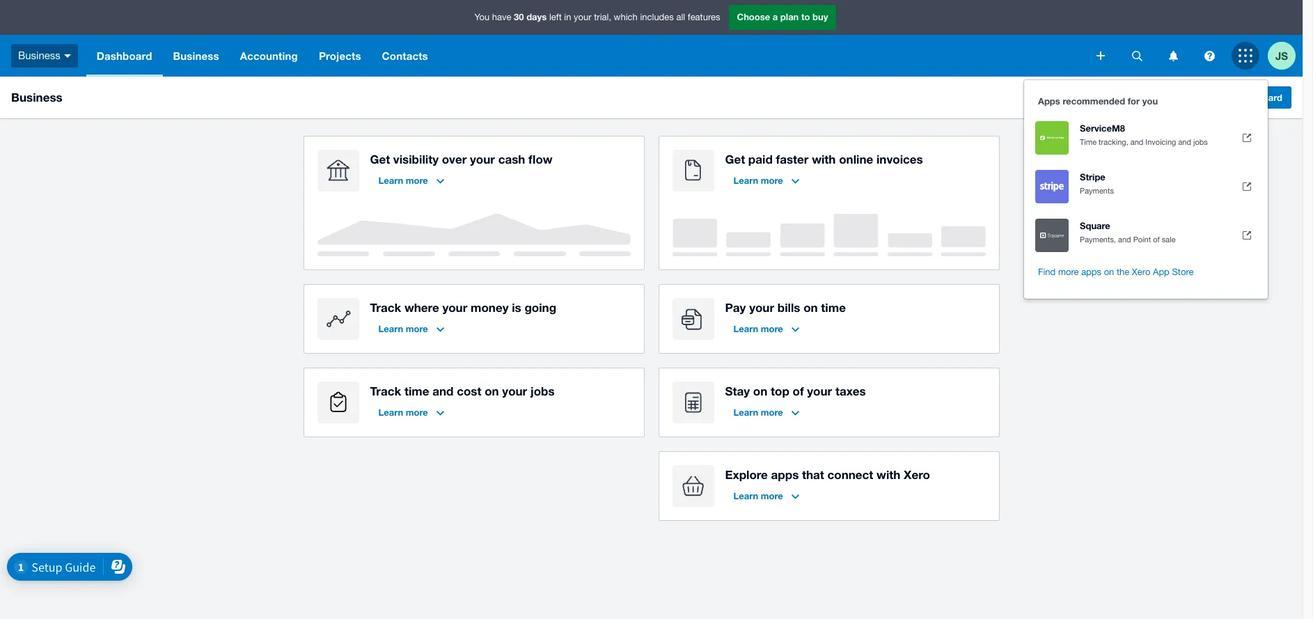 Task type: vqa. For each thing, say whether or not it's contained in the screenshot.
"Export options..." ICON at the right bottom of the page
no



Task type: describe. For each thing, give the bounding box(es) containing it.
learn more for where
[[379, 323, 428, 334]]

more for track time and cost on your jobs
[[406, 407, 428, 418]]

store
[[1172, 267, 1194, 277]]

1 svg image from the left
[[1132, 50, 1143, 61]]

learn more for visibility
[[379, 175, 428, 186]]

group containing apps recommended for you
[[1024, 80, 1268, 299]]

pay your bills on time
[[725, 300, 846, 315]]

track money icon image
[[317, 298, 359, 340]]

cash
[[498, 152, 525, 166]]

more for pay your bills on time
[[761, 323, 783, 334]]

plan
[[781, 11, 799, 22]]

learn for paid
[[734, 175, 759, 186]]

learn more for on
[[734, 407, 783, 418]]

track for track time and cost on your jobs
[[370, 384, 401, 398]]

square
[[1080, 220, 1111, 231]]

explore
[[725, 467, 768, 482]]

banner containing js
[[0, 0, 1303, 299]]

learn more button for visibility
[[370, 169, 453, 192]]

invoicing
[[1146, 138, 1177, 146]]

buy
[[813, 11, 828, 22]]

projects
[[319, 49, 361, 62]]

more for track where your money is going
[[406, 323, 428, 334]]

learn more button for on
[[725, 401, 808, 423]]

1 vertical spatial time
[[405, 384, 429, 398]]

includes
[[640, 12, 674, 22]]

get visibility over your cash flow
[[370, 152, 553, 166]]

banking preview line graph image
[[317, 214, 631, 256]]

edit dashboard button
[[1208, 86, 1292, 109]]

find
[[1038, 267, 1056, 277]]

learn more button for paid
[[725, 169, 808, 192]]

taxes
[[836, 384, 866, 398]]

servicem8 time tracking, and invoicing and jobs
[[1080, 123, 1208, 146]]

payments
[[1080, 187, 1114, 195]]

features
[[688, 12, 720, 22]]

learn for time
[[379, 407, 403, 418]]

your right pay on the right of the page
[[749, 300, 774, 315]]

pay
[[725, 300, 746, 315]]

tracking,
[[1099, 138, 1129, 146]]

jobs for servicem8 time tracking, and invoicing and jobs
[[1194, 138, 1208, 146]]

trial,
[[594, 12, 611, 22]]

js
[[1276, 49, 1288, 62]]

flow
[[529, 152, 553, 166]]

for
[[1128, 95, 1140, 107]]

point
[[1134, 235, 1151, 244]]

stripe
[[1080, 171, 1106, 182]]

on right bills
[[804, 300, 818, 315]]

invoices icon image
[[672, 150, 714, 192]]

edit dashboard
[[1217, 92, 1283, 103]]

svg image inside business popup button
[[64, 54, 71, 58]]

learn for where
[[379, 323, 403, 334]]

accounting
[[240, 49, 298, 62]]

over
[[442, 152, 467, 166]]

sale
[[1162, 235, 1176, 244]]

dashboard
[[1237, 92, 1283, 103]]

find more apps on the xero app store
[[1038, 267, 1194, 277]]

faster
[[776, 152, 809, 166]]

where
[[405, 300, 439, 315]]

find more apps on the xero app store link
[[1024, 260, 1268, 285]]

invoices
[[877, 152, 923, 166]]

learn more button for where
[[370, 318, 453, 340]]

30
[[514, 11, 524, 22]]

your right cost
[[502, 384, 527, 398]]

stripe payments
[[1080, 171, 1114, 195]]

paid
[[749, 152, 773, 166]]

bills icon image
[[672, 298, 714, 340]]

get for get paid faster with online invoices
[[725, 152, 745, 166]]

cost
[[457, 384, 482, 398]]

1 horizontal spatial time
[[821, 300, 846, 315]]

apps
[[1038, 95, 1061, 107]]

on left top
[[753, 384, 768, 398]]

dashboard
[[97, 49, 152, 62]]

the
[[1117, 267, 1130, 277]]

all
[[677, 12, 685, 22]]

contacts
[[382, 49, 428, 62]]

explore apps that connect with xero
[[725, 467, 930, 482]]

learn more for your
[[734, 323, 783, 334]]

which
[[614, 12, 638, 22]]

dashboard link
[[86, 35, 163, 77]]

bills
[[778, 300, 801, 315]]

2 business button from the left
[[163, 35, 230, 77]]

edit
[[1217, 92, 1234, 103]]

1 horizontal spatial svg image
[[1097, 52, 1105, 60]]

stay on top of your taxes
[[725, 384, 866, 398]]

and inside square payments, and point of sale
[[1119, 235, 1131, 244]]

on right cost
[[485, 384, 499, 398]]

time
[[1080, 138, 1097, 146]]

add-ons icon image
[[672, 465, 714, 507]]



Task type: locate. For each thing, give the bounding box(es) containing it.
jobs
[[1194, 138, 1208, 146], [531, 384, 555, 398]]

1 vertical spatial with
[[877, 467, 901, 482]]

get for get visibility over your cash flow
[[370, 152, 390, 166]]

business inside navigation
[[173, 49, 219, 62]]

learn down stay
[[734, 407, 759, 418]]

apps left 'the'
[[1082, 267, 1102, 277]]

js button
[[1268, 35, 1303, 77]]

get paid faster with online invoices
[[725, 152, 923, 166]]

1 horizontal spatial with
[[877, 467, 901, 482]]

more down visibility
[[406, 175, 428, 186]]

learn for on
[[734, 407, 759, 418]]

learn more down stay
[[734, 407, 783, 418]]

1 business button from the left
[[0, 35, 86, 77]]

connect
[[828, 467, 874, 482]]

1 horizontal spatial xero
[[1132, 267, 1151, 277]]

and
[[1131, 138, 1144, 146], [1179, 138, 1192, 146], [1119, 235, 1131, 244], [433, 384, 454, 398]]

3 svg image from the left
[[1205, 50, 1215, 61]]

1 vertical spatial jobs
[[531, 384, 555, 398]]

more
[[406, 175, 428, 186], [761, 175, 783, 186], [1059, 267, 1079, 277], [406, 323, 428, 334], [761, 323, 783, 334], [406, 407, 428, 418], [761, 407, 783, 418], [761, 490, 783, 501]]

0 vertical spatial of
[[1153, 235, 1160, 244]]

0 vertical spatial apps
[[1082, 267, 1102, 277]]

1 horizontal spatial svg image
[[1169, 50, 1178, 61]]

learn more down 'explore'
[[734, 490, 783, 501]]

group
[[1024, 80, 1268, 299]]

0 horizontal spatial of
[[793, 384, 804, 398]]

learn more button for your
[[725, 318, 808, 340]]

more inside find more apps on the xero app store link
[[1059, 267, 1079, 277]]

0 vertical spatial with
[[812, 152, 836, 166]]

0 horizontal spatial time
[[405, 384, 429, 398]]

taxes icon image
[[672, 382, 714, 423]]

time
[[821, 300, 846, 315], [405, 384, 429, 398]]

xero right connect at the right bottom of page
[[904, 467, 930, 482]]

banner
[[0, 0, 1303, 299]]

learn down 'explore'
[[734, 490, 759, 501]]

1 get from the left
[[370, 152, 390, 166]]

learn more button down where
[[370, 318, 453, 340]]

1 track from the top
[[370, 300, 401, 315]]

0 horizontal spatial apps
[[771, 467, 799, 482]]

0 vertical spatial track
[[370, 300, 401, 315]]

svg image left js on the top of page
[[1239, 49, 1253, 63]]

more right find
[[1059, 267, 1079, 277]]

track where your money is going
[[370, 300, 557, 315]]

2 get from the left
[[725, 152, 745, 166]]

0 horizontal spatial svg image
[[64, 54, 71, 58]]

contacts button
[[372, 35, 439, 77]]

apps recommended for you
[[1038, 95, 1158, 107]]

more for get visibility over your cash flow
[[406, 175, 428, 186]]

0 vertical spatial time
[[821, 300, 846, 315]]

apps
[[1082, 267, 1102, 277], [771, 467, 799, 482]]

more for get paid faster with online invoices
[[761, 175, 783, 186]]

on left 'the'
[[1104, 267, 1115, 277]]

track time and cost on your jobs
[[370, 384, 555, 398]]

with right faster
[[812, 152, 836, 166]]

choose
[[737, 11, 770, 22]]

your
[[574, 12, 592, 22], [470, 152, 495, 166], [443, 300, 468, 315], [749, 300, 774, 315], [502, 384, 527, 398], [807, 384, 832, 398]]

servicem8
[[1080, 123, 1125, 134]]

0 horizontal spatial get
[[370, 152, 390, 166]]

learn more button for apps
[[725, 485, 808, 507]]

visibility
[[393, 152, 439, 166]]

and left point at the right top of the page
[[1119, 235, 1131, 244]]

on
[[1104, 267, 1115, 277], [804, 300, 818, 315], [485, 384, 499, 398], [753, 384, 768, 398]]

svg image left the dashboard 'link'
[[64, 54, 71, 58]]

learn more button down track time and cost on your jobs
[[370, 401, 453, 423]]

your right in
[[574, 12, 592, 22]]

learn for apps
[[734, 490, 759, 501]]

1 horizontal spatial get
[[725, 152, 745, 166]]

0 horizontal spatial with
[[812, 152, 836, 166]]

learn more for apps
[[734, 490, 783, 501]]

choose a plan to buy
[[737, 11, 828, 22]]

recommended
[[1063, 95, 1126, 107]]

more down 'explore'
[[761, 490, 783, 501]]

0 horizontal spatial business button
[[0, 35, 86, 77]]

1 vertical spatial track
[[370, 384, 401, 398]]

learn more down track time and cost on your jobs
[[379, 407, 428, 418]]

learn more down where
[[379, 323, 428, 334]]

apps left that
[[771, 467, 799, 482]]

0 vertical spatial jobs
[[1194, 138, 1208, 146]]

jobs inside servicem8 time tracking, and invoicing and jobs
[[1194, 138, 1208, 146]]

2 horizontal spatial svg image
[[1239, 49, 1253, 63]]

1 horizontal spatial apps
[[1082, 267, 1102, 277]]

more down track time and cost on your jobs
[[406, 407, 428, 418]]

learn
[[379, 175, 403, 186], [734, 175, 759, 186], [379, 323, 403, 334], [734, 323, 759, 334], [379, 407, 403, 418], [734, 407, 759, 418], [734, 490, 759, 501]]

business
[[18, 49, 60, 61], [173, 49, 219, 62], [11, 90, 62, 104]]

get left visibility
[[370, 152, 390, 166]]

you have 30 days left in your trial, which includes all features
[[475, 11, 720, 22]]

xero
[[1132, 267, 1151, 277], [904, 467, 930, 482]]

top
[[771, 384, 790, 398]]

accounting button
[[230, 35, 308, 77]]

more down top
[[761, 407, 783, 418]]

learn down paid
[[734, 175, 759, 186]]

payments,
[[1080, 235, 1116, 244]]

time right bills
[[821, 300, 846, 315]]

learn more for time
[[379, 407, 428, 418]]

app recommendations element
[[1024, 114, 1268, 260]]

svg image
[[1239, 49, 1253, 63], [1097, 52, 1105, 60], [64, 54, 71, 58]]

xero for with
[[904, 467, 930, 482]]

and right tracking,
[[1131, 138, 1144, 146]]

svg image up apps recommended for you
[[1097, 52, 1105, 60]]

1 vertical spatial of
[[793, 384, 804, 398]]

time left cost
[[405, 384, 429, 398]]

going
[[525, 300, 557, 315]]

square payments, and point of sale
[[1080, 220, 1176, 244]]

more for stay on top of your taxes
[[761, 407, 783, 418]]

2 horizontal spatial svg image
[[1205, 50, 1215, 61]]

of left sale
[[1153, 235, 1160, 244]]

projects icon image
[[317, 382, 359, 423]]

a
[[773, 11, 778, 22]]

apps inside group
[[1082, 267, 1102, 277]]

that
[[802, 467, 824, 482]]

banking icon image
[[317, 150, 359, 192]]

track for track where your money is going
[[370, 300, 401, 315]]

online
[[839, 152, 874, 166]]

more for explore apps that connect with xero
[[761, 490, 783, 501]]

2 svg image from the left
[[1169, 50, 1178, 61]]

learn more for paid
[[734, 175, 783, 186]]

business button
[[0, 35, 86, 77], [163, 35, 230, 77]]

navigation
[[86, 35, 1087, 77]]

of right top
[[793, 384, 804, 398]]

1 horizontal spatial jobs
[[1194, 138, 1208, 146]]

with right connect at the right bottom of page
[[877, 467, 901, 482]]

1 horizontal spatial of
[[1153, 235, 1160, 244]]

1 vertical spatial apps
[[771, 467, 799, 482]]

get left paid
[[725, 152, 745, 166]]

left
[[549, 12, 562, 22]]

learn more down visibility
[[379, 175, 428, 186]]

learn down visibility
[[379, 175, 403, 186]]

1 vertical spatial xero
[[904, 467, 930, 482]]

of inside square payments, and point of sale
[[1153, 235, 1160, 244]]

xero for the
[[1132, 267, 1151, 277]]

learn more button down visibility
[[370, 169, 453, 192]]

on inside find more apps on the xero app store link
[[1104, 267, 1115, 277]]

0 horizontal spatial svg image
[[1132, 50, 1143, 61]]

track
[[370, 300, 401, 315], [370, 384, 401, 398]]

and left cost
[[433, 384, 454, 398]]

0 horizontal spatial jobs
[[531, 384, 555, 398]]

learn right projects icon
[[379, 407, 403, 418]]

learn more
[[379, 175, 428, 186], [734, 175, 783, 186], [379, 323, 428, 334], [734, 323, 783, 334], [379, 407, 428, 418], [734, 407, 783, 418], [734, 490, 783, 501]]

2 track from the top
[[370, 384, 401, 398]]

learn more down paid
[[734, 175, 783, 186]]

with
[[812, 152, 836, 166], [877, 467, 901, 482]]

learn more button down top
[[725, 401, 808, 423]]

1 horizontal spatial business button
[[163, 35, 230, 77]]

have
[[492, 12, 512, 22]]

navigation containing dashboard
[[86, 35, 1087, 77]]

jobs for track time and cost on your jobs
[[531, 384, 555, 398]]

learn more button down 'explore'
[[725, 485, 808, 507]]

svg image
[[1132, 50, 1143, 61], [1169, 50, 1178, 61], [1205, 50, 1215, 61]]

your right over
[[470, 152, 495, 166]]

days
[[527, 11, 547, 22]]

get
[[370, 152, 390, 166], [725, 152, 745, 166]]

learn more button for time
[[370, 401, 453, 423]]

learn more button
[[370, 169, 453, 192], [725, 169, 808, 192], [370, 318, 453, 340], [725, 318, 808, 340], [370, 401, 453, 423], [725, 401, 808, 423], [725, 485, 808, 507]]

more down pay your bills on time
[[761, 323, 783, 334]]

learn right track money icon
[[379, 323, 403, 334]]

and right invoicing
[[1179, 138, 1192, 146]]

xero right 'the'
[[1132, 267, 1151, 277]]

you
[[1143, 95, 1158, 107]]

learn for visibility
[[379, 175, 403, 186]]

learn more down pay on the right of the page
[[734, 323, 783, 334]]

your right where
[[443, 300, 468, 315]]

app
[[1153, 267, 1170, 277]]

stay
[[725, 384, 750, 398]]

your left taxes
[[807, 384, 832, 398]]

0 vertical spatial xero
[[1132, 267, 1151, 277]]

learn down pay on the right of the page
[[734, 323, 759, 334]]

learn more button down pay your bills on time
[[725, 318, 808, 340]]

you
[[475, 12, 490, 22]]

learn more button down paid
[[725, 169, 808, 192]]

0 horizontal spatial xero
[[904, 467, 930, 482]]

more down where
[[406, 323, 428, 334]]

track left where
[[370, 300, 401, 315]]

money
[[471, 300, 509, 315]]

your inside you have 30 days left in your trial, which includes all features
[[574, 12, 592, 22]]

projects button
[[308, 35, 372, 77]]

invoices preview bar graph image
[[672, 214, 986, 256]]

in
[[564, 12, 571, 22]]

is
[[512, 300, 521, 315]]

of
[[1153, 235, 1160, 244], [793, 384, 804, 398]]

more down paid
[[761, 175, 783, 186]]

track right projects icon
[[370, 384, 401, 398]]

to
[[802, 11, 810, 22]]

learn for your
[[734, 323, 759, 334]]



